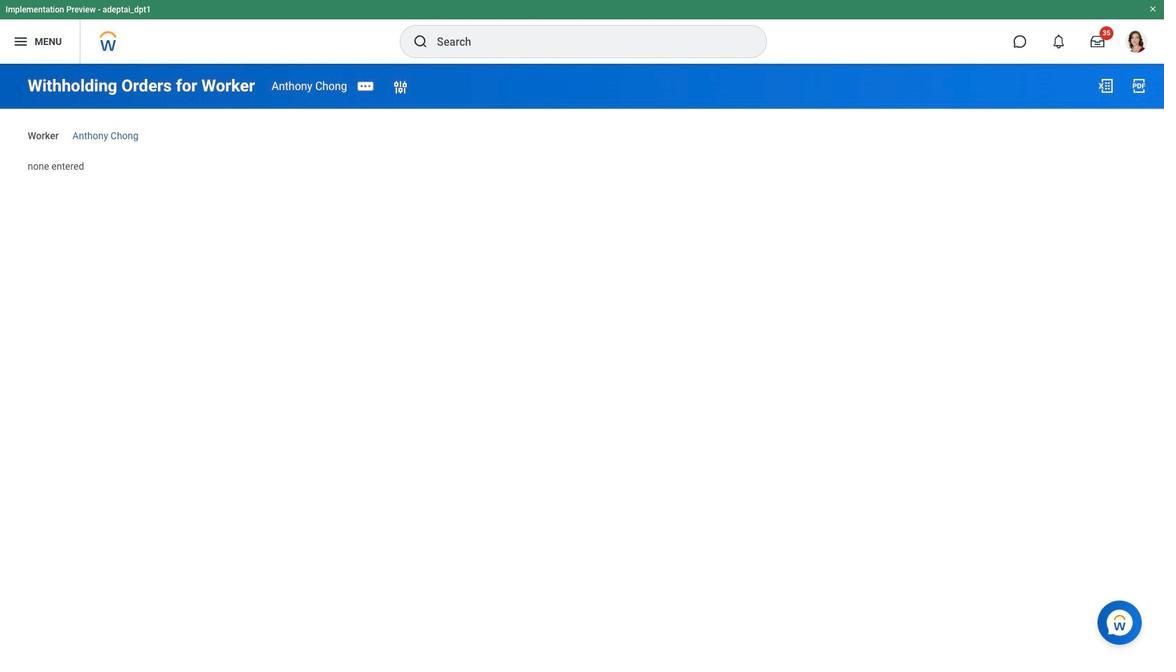 Task type: describe. For each thing, give the bounding box(es) containing it.
view printable version (pdf) image
[[1131, 78, 1148, 94]]

inbox large image
[[1091, 35, 1105, 49]]

profile logan mcneil image
[[1126, 30, 1148, 56]]

search image
[[412, 33, 429, 50]]

notifications large image
[[1052, 35, 1066, 49]]



Task type: vqa. For each thing, say whether or not it's contained in the screenshot.
bottommost list
no



Task type: locate. For each thing, give the bounding box(es) containing it.
change selection image
[[392, 79, 409, 96]]

close environment banner image
[[1149, 5, 1158, 13]]

banner
[[0, 0, 1165, 64]]

justify image
[[12, 33, 29, 50]]

main content
[[0, 64, 1165, 185]]

Search Workday  search field
[[437, 26, 738, 57]]

export to excel image
[[1098, 78, 1115, 94]]



